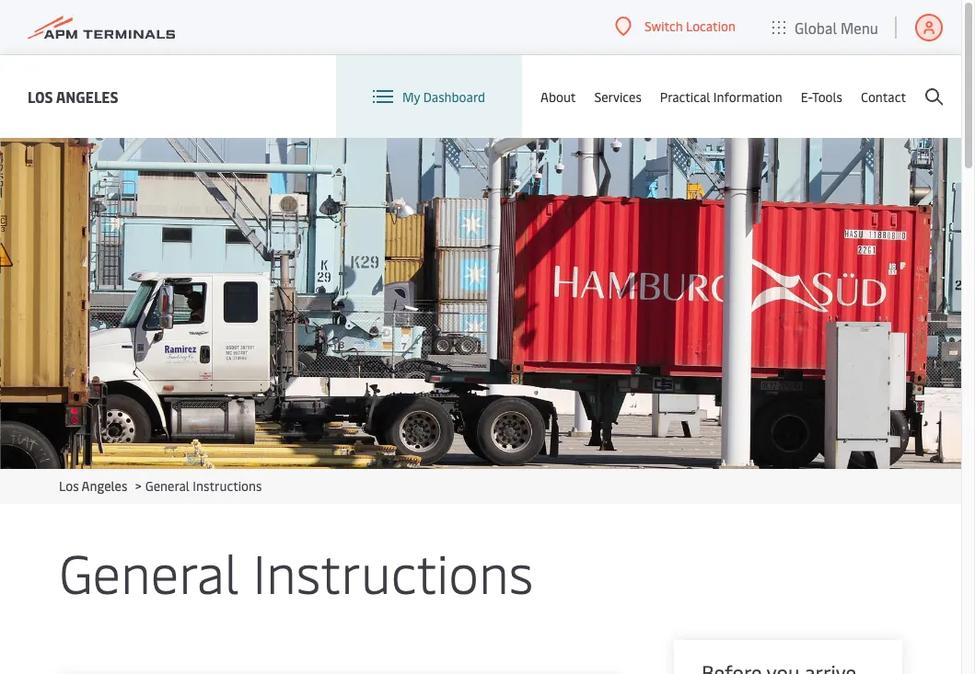 Task type: describe. For each thing, give the bounding box(es) containing it.
location
[[686, 18, 736, 35]]

0 vertical spatial general
[[145, 478, 190, 495]]

angeles for los angeles > general instructions
[[82, 478, 127, 495]]

los angeles
[[28, 86, 118, 106]]

0 vertical spatial instructions
[[193, 478, 262, 495]]

global menu
[[795, 17, 878, 37]]

angeles for los angeles
[[56, 86, 118, 106]]

los angeles > general instructions
[[59, 478, 262, 495]]

0 vertical spatial los angeles link
[[28, 85, 118, 108]]



Task type: locate. For each thing, give the bounding box(es) containing it.
global menu button
[[754, 0, 897, 55]]

switch
[[644, 18, 683, 35]]

general instructions
[[59, 536, 533, 609]]

los for los angeles > general instructions
[[59, 478, 79, 495]]

1 vertical spatial los
[[59, 478, 79, 495]]

1 vertical spatial instructions
[[253, 536, 533, 609]]

0 vertical spatial angeles
[[56, 86, 118, 106]]

switch location button
[[615, 16, 736, 37]]

los for los angeles
[[28, 86, 53, 106]]

menu
[[841, 17, 878, 37]]

angeles inside "link"
[[56, 86, 118, 106]]

instructions
[[193, 478, 262, 495], [253, 536, 533, 609]]

>
[[135, 478, 142, 495]]

1 vertical spatial los angeles link
[[59, 478, 127, 495]]

general
[[145, 478, 190, 495], [59, 536, 239, 609]]

switch location
[[644, 18, 736, 35]]

general down >
[[59, 536, 239, 609]]

los angeles link
[[28, 85, 118, 108], [59, 478, 127, 495]]

general right >
[[145, 478, 190, 495]]

global
[[795, 17, 837, 37]]

1 vertical spatial general
[[59, 536, 239, 609]]

1 horizontal spatial los
[[59, 478, 79, 495]]

driver information image
[[0, 138, 961, 470]]

0 horizontal spatial los
[[28, 86, 53, 106]]

1 vertical spatial angeles
[[82, 478, 127, 495]]

0 vertical spatial los
[[28, 86, 53, 106]]

los
[[28, 86, 53, 106], [59, 478, 79, 495]]

angeles
[[56, 86, 118, 106], [82, 478, 127, 495]]



Task type: vqa. For each thing, say whether or not it's contained in the screenshot.
Global Menu on the top of the page
yes



